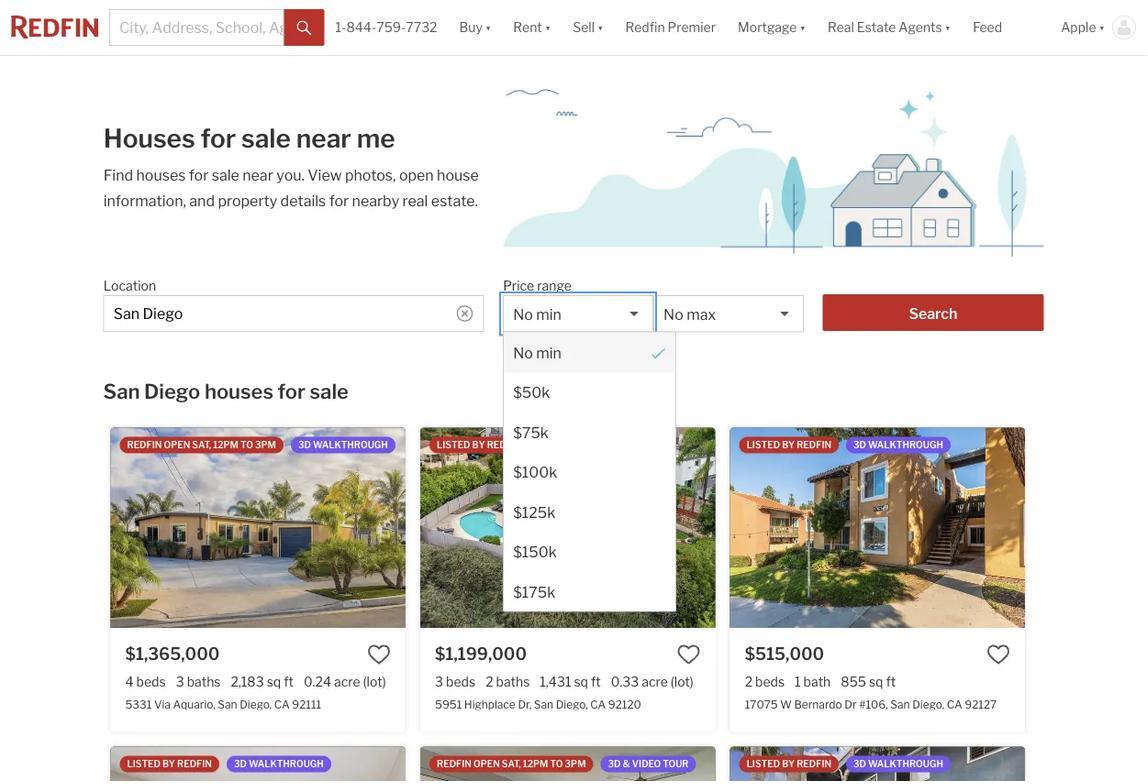 Task type: vqa. For each thing, say whether or not it's contained in the screenshot.
Serves to the middle
no



Task type: describe. For each thing, give the bounding box(es) containing it.
for down city, address, school, agent, zip search field
[[278, 379, 306, 404]]

3d for photo of 17075 w bernardo dr #106, san diego, ca 92127 on the bottom
[[853, 440, 866, 451]]

$50k
[[513, 384, 550, 401]]

1 bath
[[795, 675, 831, 690]]

rent ▾ button
[[513, 0, 551, 55]]

no inside 'element'
[[513, 344, 533, 362]]

favorite button image
[[987, 643, 1011, 667]]

1,431
[[540, 675, 571, 690]]

via
[[154, 698, 171, 712]]

0 horizontal spatial houses
[[136, 166, 186, 184]]

premier
[[668, 20, 716, 35]]

12pm for 3d walkthrough
[[213, 440, 238, 451]]

redfin premier button
[[614, 0, 727, 55]]

(lot) for $1,199,000
[[671, 675, 694, 690]]

view photos, open house information, and property details for nearby real estate.
[[103, 166, 479, 210]]

price
[[503, 278, 534, 294]]

2,183 sq ft
[[231, 675, 294, 690]]

0.33 acre (lot)
[[611, 675, 694, 690]]

3 baths
[[176, 675, 221, 690]]

3 beds
[[435, 675, 475, 690]]

san down 2,183
[[218, 698, 237, 712]]

listed by redfin for photo of 17075 w bernardo dr #106, san diego, ca 92127 on the bottom
[[747, 440, 831, 451]]

acre for $1,199,000
[[642, 675, 668, 690]]

1 horizontal spatial sale
[[241, 123, 291, 154]]

17075 w bernardo dr #106, san diego, ca 92127
[[745, 698, 997, 712]]

2 for 2 beds
[[745, 675, 753, 690]]

max
[[687, 306, 716, 323]]

beds for $1,365,000
[[136, 675, 166, 690]]

▾ for sell ▾
[[597, 20, 603, 35]]

mortgage
[[738, 20, 797, 35]]

bernardo
[[794, 698, 842, 712]]

$175k
[[513, 583, 556, 601]]

photo of 5951 highplace dr, san diego, ca 92120 image
[[420, 428, 715, 629]]

buy ▾
[[459, 20, 491, 35]]

redfin open sat, 12pm to 3pm for 3d walkthrough
[[127, 440, 276, 451]]

855
[[841, 675, 866, 690]]

redfin for photo of 17075 w bernardo dr #106, san diego, ca 92127 on the bottom
[[797, 440, 831, 451]]

and
[[189, 192, 215, 210]]

no max
[[664, 306, 716, 323]]

1-
[[335, 20, 346, 35]]

4 beds
[[125, 675, 166, 690]]

apple
[[1061, 20, 1096, 35]]

listed for photo of 1464 essex st #6, san diego, ca 92103
[[747, 759, 780, 770]]

dialog containing no min
[[503, 332, 676, 613]]

feed button
[[962, 0, 1050, 55]]

nearby
[[352, 192, 399, 210]]

5331
[[125, 698, 152, 712]]

houses
[[103, 123, 195, 154]]

3pm for 3d walkthrough
[[255, 440, 276, 451]]

by for photo of 12555 n oaks dr #203, san diego, ca 92128
[[162, 759, 175, 770]]

bath
[[804, 675, 831, 690]]

sq for $1,199,000
[[574, 675, 588, 690]]

5951
[[435, 698, 462, 712]]

baths for $1,199,000
[[496, 675, 530, 690]]

17075
[[745, 698, 778, 712]]

sell
[[573, 20, 595, 35]]

1 no min from the top
[[513, 306, 562, 323]]

listed by redfin for photo of 1464 essex st #6, san diego, ca 92103
[[747, 759, 831, 770]]

to for 3d walkthrough
[[240, 440, 253, 451]]

0 vertical spatial near
[[296, 123, 351, 154]]

diego
[[144, 379, 200, 404]]

(lot) for $1,365,000
[[363, 675, 386, 690]]

3d walkthrough for $515,000
[[853, 440, 943, 451]]

you.
[[276, 166, 305, 184]]

no min element
[[504, 333, 675, 373]]

1 min from the top
[[536, 306, 562, 323]]

0.33
[[611, 675, 639, 690]]

4
[[125, 675, 134, 690]]

$1,199,000
[[435, 644, 527, 664]]

view
[[308, 166, 342, 184]]

3d & video tour
[[608, 759, 689, 770]]

min inside no min 'element'
[[536, 344, 562, 362]]

sell ▾ button
[[562, 0, 614, 55]]

92111
[[292, 698, 321, 712]]

3d walkthrough for $1,365,000
[[298, 440, 388, 451]]

redfin for photo of 12555 n oaks dr #203, san diego, ca 92128
[[177, 759, 212, 770]]

mortgage ▾ button
[[727, 0, 817, 55]]

$515,000
[[745, 644, 824, 664]]

search input image
[[457, 306, 473, 322]]

sq for $515,000
[[869, 675, 883, 690]]

aquario,
[[173, 698, 215, 712]]

open for 3d & video tour
[[474, 759, 500, 770]]

range
[[537, 278, 572, 294]]

92120
[[608, 698, 641, 712]]

3 for 3 baths
[[176, 675, 184, 690]]

real estate agents ▾ button
[[817, 0, 962, 55]]

for up find houses for sale near you.
[[200, 123, 236, 154]]

3d walkthrough for $1,199,000
[[544, 440, 633, 451]]

estate
[[857, 20, 896, 35]]

ft for $515,000
[[886, 675, 896, 690]]

$125k
[[513, 503, 556, 521]]

$150k
[[513, 543, 557, 561]]

details
[[280, 192, 326, 210]]

5951 highplace dr, san diego, ca 92120
[[435, 698, 641, 712]]

no min inside 'element'
[[513, 344, 562, 362]]

ca for $1,365,000
[[274, 698, 290, 712]]

favorite button checkbox for $1,199,000
[[677, 643, 701, 667]]

0.24 acre (lot)
[[304, 675, 386, 690]]

feed
[[973, 20, 1002, 35]]

92127
[[965, 698, 997, 712]]

2 vertical spatial sale
[[310, 379, 349, 404]]

redfin premier
[[625, 20, 716, 35]]

1-844-759-7732
[[335, 20, 437, 35]]

3 diego, from the left
[[912, 698, 944, 712]]

find houses for sale near you.
[[103, 166, 308, 184]]

walkthrough for $1,199,000
[[558, 440, 633, 451]]

▾ inside "real estate agents ▾" link
[[945, 20, 951, 35]]

ca for $1,199,000
[[590, 698, 606, 712]]

3 ca from the left
[[947, 698, 962, 712]]

me
[[357, 123, 395, 154]]

search
[[909, 304, 957, 322]]

3d for photo of 1464 essex st #6, san diego, ca 92103
[[853, 759, 866, 770]]

844-
[[346, 20, 376, 35]]



Task type: locate. For each thing, give the bounding box(es) containing it.
3 beds from the left
[[755, 675, 785, 690]]

0 vertical spatial open
[[164, 440, 190, 451]]

beds for $515,000
[[755, 675, 785, 690]]

ca left 92120
[[590, 698, 606, 712]]

for
[[200, 123, 236, 154], [189, 166, 209, 184], [329, 192, 349, 210], [278, 379, 306, 404]]

3d for photo of 2817 via alta pl, san diego, ca 92108
[[608, 759, 621, 770]]

1 horizontal spatial 2
[[745, 675, 753, 690]]

1 favorite button image from the left
[[367, 643, 391, 667]]

$75k
[[513, 424, 549, 441]]

#106,
[[859, 698, 888, 712]]

near up property
[[242, 166, 273, 184]]

property
[[218, 192, 277, 210]]

1 vertical spatial no min
[[513, 344, 562, 362]]

0 vertical spatial 3pm
[[255, 440, 276, 451]]

photo of 5331 via aquario, san diego, ca 92111 image
[[111, 428, 406, 629]]

no up $50k at the left of page
[[513, 344, 533, 362]]

0 horizontal spatial to
[[240, 440, 253, 451]]

san diego houses for sale
[[103, 379, 349, 404]]

ca
[[274, 698, 290, 712], [590, 698, 606, 712], [947, 698, 962, 712]]

1 baths from the left
[[187, 675, 221, 690]]

listed for photo of 17075 w bernardo dr #106, san diego, ca 92127 on the bottom
[[747, 440, 780, 451]]

2 beds
[[745, 675, 785, 690]]

list box containing no min
[[503, 295, 676, 613]]

sq right 1,431
[[574, 675, 588, 690]]

redfin for photo of 5951 highplace dr, san diego, ca 92120
[[487, 440, 522, 451]]

w
[[780, 698, 792, 712]]

3 sq from the left
[[869, 675, 883, 690]]

12pm down 5951 highplace dr, san diego, ca 92120
[[523, 759, 548, 770]]

ft for $1,365,000
[[284, 675, 294, 690]]

2
[[486, 675, 493, 690], [745, 675, 753, 690]]

walkthrough for $515,000
[[868, 440, 943, 451]]

0 horizontal spatial acre
[[334, 675, 360, 690]]

0 horizontal spatial ft
[[284, 675, 294, 690]]

2 2 from the left
[[745, 675, 753, 690]]

4 ▾ from the left
[[800, 20, 806, 35]]

sq right 2,183
[[267, 675, 281, 690]]

mortgage ▾ button
[[738, 0, 806, 55]]

rent
[[513, 20, 542, 35]]

▾ inside mortgage ▾ dropdown button
[[800, 20, 806, 35]]

0 horizontal spatial baths
[[187, 675, 221, 690]]

min
[[536, 306, 562, 323], [536, 344, 562, 362]]

0 vertical spatial min
[[536, 306, 562, 323]]

acre for $1,365,000
[[334, 675, 360, 690]]

highplace
[[464, 698, 516, 712]]

1 vertical spatial to
[[550, 759, 563, 770]]

sat, for 3d & video tour
[[502, 759, 521, 770]]

min down range
[[536, 306, 562, 323]]

1,431 sq ft
[[540, 675, 601, 690]]

ca left the 92111
[[274, 698, 290, 712]]

2 3 from the left
[[435, 675, 443, 690]]

▾ right the agents
[[945, 20, 951, 35]]

2 favorite button image from the left
[[677, 643, 701, 667]]

1 horizontal spatial sq
[[574, 675, 588, 690]]

0 vertical spatial sat,
[[192, 440, 211, 451]]

2 diego, from the left
[[556, 698, 588, 712]]

1 acre from the left
[[334, 675, 360, 690]]

$100k
[[513, 463, 557, 481]]

▾ right buy
[[485, 20, 491, 35]]

no min
[[513, 306, 562, 323], [513, 344, 562, 362]]

no down price
[[513, 306, 533, 323]]

open
[[399, 166, 434, 184]]

to down 5951 highplace dr, san diego, ca 92120
[[550, 759, 563, 770]]

0 horizontal spatial 3pm
[[255, 440, 276, 451]]

▾ inside buy ▾ dropdown button
[[485, 20, 491, 35]]

2 horizontal spatial beds
[[755, 675, 785, 690]]

open down diego
[[164, 440, 190, 451]]

2 min from the top
[[536, 344, 562, 362]]

2 sq from the left
[[574, 675, 588, 690]]

beds up 17075
[[755, 675, 785, 690]]

photos,
[[345, 166, 396, 184]]

2 (lot) from the left
[[671, 675, 694, 690]]

1 ft from the left
[[284, 675, 294, 690]]

baths
[[187, 675, 221, 690], [496, 675, 530, 690]]

0 horizontal spatial ca
[[274, 698, 290, 712]]

2 favorite button checkbox from the left
[[677, 643, 701, 667]]

1 vertical spatial 12pm
[[523, 759, 548, 770]]

no min down price range
[[513, 306, 562, 323]]

sell ▾ button
[[573, 0, 603, 55]]

3pm down san diego houses for sale
[[255, 440, 276, 451]]

photo of 2817 via alta pl, san diego, ca 92108 image
[[420, 747, 715, 782]]

1 vertical spatial sale
[[212, 166, 239, 184]]

1 horizontal spatial baths
[[496, 675, 530, 690]]

5 ▾ from the left
[[945, 20, 951, 35]]

sale up the you.
[[241, 123, 291, 154]]

0 horizontal spatial near
[[242, 166, 273, 184]]

12pm down san diego houses for sale
[[213, 440, 238, 451]]

price range
[[503, 278, 572, 294]]

favorite button checkbox
[[367, 643, 391, 667], [677, 643, 701, 667]]

dr
[[845, 698, 857, 712]]

diego, down 1,431 sq ft
[[556, 698, 588, 712]]

baths for $1,365,000
[[187, 675, 221, 690]]

1 horizontal spatial 3pm
[[565, 759, 586, 770]]

1
[[795, 675, 801, 690]]

2 up 'highplace' at the bottom left of page
[[486, 675, 493, 690]]

0 vertical spatial houses
[[136, 166, 186, 184]]

listed for photo of 5951 highplace dr, san diego, ca 92120
[[437, 440, 470, 451]]

rent ▾ button
[[502, 0, 562, 55]]

open
[[164, 440, 190, 451], [474, 759, 500, 770]]

beds
[[136, 675, 166, 690], [446, 675, 475, 690], [755, 675, 785, 690]]

1 (lot) from the left
[[363, 675, 386, 690]]

video
[[632, 759, 661, 770]]

1 horizontal spatial favorite button image
[[677, 643, 701, 667]]

3 ft from the left
[[886, 675, 896, 690]]

favorite button checkbox for $1,365,000
[[367, 643, 391, 667]]

to for 3d & video tour
[[550, 759, 563, 770]]

to down san diego houses for sale
[[240, 440, 253, 451]]

1 vertical spatial houses
[[205, 379, 273, 404]]

City, Address, School, Agent, ZIP search field
[[109, 9, 284, 46]]

baths up dr,
[[496, 675, 530, 690]]

0 horizontal spatial beds
[[136, 675, 166, 690]]

▾ for apple ▾
[[1099, 20, 1105, 35]]

5331 via aquario, san diego, ca 92111
[[125, 698, 321, 712]]

6 ▾ from the left
[[1099, 20, 1105, 35]]

1 2 from the left
[[486, 675, 493, 690]]

2 baths from the left
[[496, 675, 530, 690]]

1 beds from the left
[[136, 675, 166, 690]]

3d for photo of 5331 via aquario, san diego, ca 92111
[[298, 440, 311, 451]]

0 horizontal spatial open
[[164, 440, 190, 451]]

1 horizontal spatial diego,
[[556, 698, 588, 712]]

listed
[[437, 440, 470, 451], [747, 440, 780, 451], [127, 759, 161, 770], [747, 759, 780, 770]]

▾ for buy ▾
[[485, 20, 491, 35]]

acre right the 0.33
[[642, 675, 668, 690]]

2 horizontal spatial ft
[[886, 675, 896, 690]]

diego, down 2,183 sq ft
[[240, 698, 272, 712]]

1 vertical spatial redfin open sat, 12pm to 3pm
[[437, 759, 586, 770]]

favorite button checkbox up 0.33 acre (lot)
[[677, 643, 701, 667]]

3d for photo of 5951 highplace dr, san diego, ca 92120
[[544, 440, 557, 451]]

submit search image
[[297, 21, 312, 36]]

(lot) right 0.24
[[363, 675, 386, 690]]

favorite button checkbox up 0.24 acre (lot)
[[367, 643, 391, 667]]

san left diego
[[103, 379, 140, 404]]

open down 'highplace' at the bottom left of page
[[474, 759, 500, 770]]

3 ▾ from the left
[[597, 20, 603, 35]]

855 sq ft
[[841, 675, 896, 690]]

search button
[[823, 294, 1044, 331]]

2 ft from the left
[[591, 675, 601, 690]]

san right dr,
[[534, 698, 553, 712]]

1 horizontal spatial near
[[296, 123, 351, 154]]

0 vertical spatial redfin open sat, 12pm to 3pm
[[127, 440, 276, 451]]

1 horizontal spatial ft
[[591, 675, 601, 690]]

12pm for 3d & video tour
[[523, 759, 548, 770]]

3pm left &
[[565, 759, 586, 770]]

baths up aquario,
[[187, 675, 221, 690]]

2 no min from the top
[[513, 344, 562, 362]]

san right #106,
[[890, 698, 910, 712]]

2 ▾ from the left
[[545, 20, 551, 35]]

3pm
[[255, 440, 276, 451], [565, 759, 586, 770]]

ft left the 0.33
[[591, 675, 601, 690]]

sat, down dr,
[[502, 759, 521, 770]]

1 favorite button checkbox from the left
[[367, 643, 391, 667]]

sell ▾
[[573, 20, 603, 35]]

real estate agents ▾
[[828, 20, 951, 35]]

3 for 3 beds
[[435, 675, 443, 690]]

rent ▾
[[513, 20, 551, 35]]

0.24
[[304, 675, 331, 690]]

sale up property
[[212, 166, 239, 184]]

2 beds from the left
[[446, 675, 475, 690]]

sq right 855
[[869, 675, 883, 690]]

3
[[176, 675, 184, 690], [435, 675, 443, 690]]

sq
[[267, 675, 281, 690], [574, 675, 588, 690], [869, 675, 883, 690]]

redfin for photo of 1464 essex st #6, san diego, ca 92103
[[797, 759, 831, 770]]

0 horizontal spatial favorite button image
[[367, 643, 391, 667]]

1 horizontal spatial acre
[[642, 675, 668, 690]]

1 horizontal spatial redfin open sat, 12pm to 3pm
[[437, 759, 586, 770]]

find
[[103, 166, 133, 184]]

1-844-759-7732 link
[[335, 20, 437, 35]]

photo of 12555 n oaks dr #203, san diego, ca 92128 image
[[111, 747, 406, 782]]

list box
[[503, 295, 676, 613]]

3pm for 3d & video tour
[[565, 759, 586, 770]]

redfin
[[127, 440, 162, 451], [487, 440, 522, 451], [797, 440, 831, 451], [177, 759, 212, 770], [437, 759, 472, 770], [797, 759, 831, 770]]

redfin open sat, 12pm to 3pm down dr,
[[437, 759, 586, 770]]

no min up $50k at the left of page
[[513, 344, 562, 362]]

by for photo of 17075 w bernardo dr #106, san diego, ca 92127 on the bottom
[[782, 440, 795, 451]]

1 vertical spatial 3pm
[[565, 759, 586, 770]]

1 sq from the left
[[267, 675, 281, 690]]

▾ right rent
[[545, 20, 551, 35]]

0 horizontal spatial favorite button checkbox
[[367, 643, 391, 667]]

ft up #106,
[[886, 675, 896, 690]]

clear input button
[[457, 306, 473, 322]]

2 up 17075
[[745, 675, 753, 690]]

1 horizontal spatial 12pm
[[523, 759, 548, 770]]

diego, for $1,365,000
[[240, 698, 272, 712]]

$1,365,000
[[125, 644, 220, 664]]

1 horizontal spatial open
[[474, 759, 500, 770]]

3 up aquario,
[[176, 675, 184, 690]]

san
[[103, 379, 140, 404], [218, 698, 237, 712], [534, 698, 553, 712], [890, 698, 910, 712]]

near
[[296, 123, 351, 154], [242, 166, 273, 184]]

agents
[[899, 20, 942, 35]]

sat, for 3d walkthrough
[[192, 440, 211, 451]]

real
[[828, 20, 854, 35]]

apple ▾
[[1061, 20, 1105, 35]]

ft for $1,199,000
[[591, 675, 601, 690]]

favorite button image for $1,199,000
[[677, 643, 701, 667]]

0 horizontal spatial 12pm
[[213, 440, 238, 451]]

ft up the 92111
[[284, 675, 294, 690]]

2 ca from the left
[[590, 698, 606, 712]]

information,
[[103, 192, 186, 210]]

3d walkthrough
[[298, 440, 388, 451], [544, 440, 633, 451], [853, 440, 943, 451], [234, 759, 324, 770], [853, 759, 943, 770]]

0 vertical spatial no min
[[513, 306, 562, 323]]

2 baths
[[486, 675, 530, 690]]

0 horizontal spatial redfin open sat, 12pm to 3pm
[[127, 440, 276, 451]]

2 horizontal spatial sq
[[869, 675, 883, 690]]

2 horizontal spatial sale
[[310, 379, 349, 404]]

houses up information, at top left
[[136, 166, 186, 184]]

▾ for mortgage ▾
[[800, 20, 806, 35]]

sq for $1,365,000
[[267, 675, 281, 690]]

open for 3d walkthrough
[[164, 440, 190, 451]]

listed by redfin for photo of 5951 highplace dr, san diego, ca 92120
[[437, 440, 522, 451]]

redfin
[[625, 20, 665, 35]]

1 horizontal spatial ca
[[590, 698, 606, 712]]

beds for $1,199,000
[[446, 675, 475, 690]]

buy
[[459, 20, 483, 35]]

diego, for $1,199,000
[[556, 698, 588, 712]]

redfin open sat, 12pm to 3pm down san diego houses for sale
[[127, 440, 276, 451]]

1 ca from the left
[[274, 698, 290, 712]]

min up $50k at the left of page
[[536, 344, 562, 362]]

favorite button image for $1,365,000
[[367, 643, 391, 667]]

1 ▾ from the left
[[485, 20, 491, 35]]

buy ▾ button
[[459, 0, 491, 55]]

1 horizontal spatial houses
[[205, 379, 273, 404]]

(lot) right the 0.33
[[671, 675, 694, 690]]

▾ right sell
[[597, 20, 603, 35]]

houses for sale near me
[[103, 123, 395, 154]]

photo of 1464 essex st #6, san diego, ca 92103 image
[[730, 747, 1025, 782]]

0 horizontal spatial sale
[[212, 166, 239, 184]]

1 horizontal spatial to
[[550, 759, 563, 770]]

7732
[[406, 20, 437, 35]]

1 horizontal spatial beds
[[446, 675, 475, 690]]

0 horizontal spatial (lot)
[[363, 675, 386, 690]]

photo of 17075 w bernardo dr #106, san diego, ca 92127 image
[[730, 428, 1025, 629]]

favorite button image
[[367, 643, 391, 667], [677, 643, 701, 667]]

by
[[472, 440, 485, 451], [782, 440, 795, 451], [162, 759, 175, 770], [782, 759, 795, 770]]

estate.
[[431, 192, 478, 210]]

0 vertical spatial 12pm
[[213, 440, 238, 451]]

1 vertical spatial sat,
[[502, 759, 521, 770]]

to
[[240, 440, 253, 451], [550, 759, 563, 770]]

dialog
[[503, 332, 676, 613]]

▾ inside sell ▾ dropdown button
[[597, 20, 603, 35]]

0 horizontal spatial 3
[[176, 675, 184, 690]]

houses right diego
[[205, 379, 273, 404]]

▾ right the apple
[[1099, 20, 1105, 35]]

for inside view photos, open house information, and property details for nearby real estate.
[[329, 192, 349, 210]]

listed for photo of 12555 n oaks dr #203, san diego, ca 92128
[[127, 759, 161, 770]]

▾ right mortgage
[[800, 20, 806, 35]]

listed by redfin for photo of 12555 n oaks dr #203, san diego, ca 92128
[[127, 759, 212, 770]]

0 horizontal spatial diego,
[[240, 698, 272, 712]]

City, Address, School, Agent, ZIP search field
[[103, 295, 484, 332]]

no left max at the top right
[[664, 306, 683, 323]]

ca left "92127"
[[947, 698, 962, 712]]

0 vertical spatial to
[[240, 440, 253, 451]]

by for photo of 1464 essex st #6, san diego, ca 92103
[[782, 759, 795, 770]]

diego, left "92127"
[[912, 698, 944, 712]]

real
[[402, 192, 428, 210]]

2 for 2 baths
[[486, 675, 493, 690]]

1 vertical spatial near
[[242, 166, 273, 184]]

real estate agents ▾ link
[[828, 0, 951, 55]]

3 up 5951 at the left bottom
[[435, 675, 443, 690]]

favorite button image up 0.33 acre (lot)
[[677, 643, 701, 667]]

1 horizontal spatial (lot)
[[671, 675, 694, 690]]

favorite button image up 0.24 acre (lot)
[[367, 643, 391, 667]]

▾ inside rent ▾ dropdown button
[[545, 20, 551, 35]]

3d
[[298, 440, 311, 451], [544, 440, 557, 451], [853, 440, 866, 451], [234, 759, 247, 770], [608, 759, 621, 770], [853, 759, 866, 770]]

favorite button checkbox
[[987, 643, 1011, 667]]

1 3 from the left
[[176, 675, 184, 690]]

dr,
[[518, 698, 532, 712]]

acre right 0.24
[[334, 675, 360, 690]]

beds up 5951 at the left bottom
[[446, 675, 475, 690]]

1 diego, from the left
[[240, 698, 272, 712]]

0 horizontal spatial 2
[[486, 675, 493, 690]]

▾ for rent ▾
[[545, 20, 551, 35]]

1 horizontal spatial favorite button checkbox
[[677, 643, 701, 667]]

near up "view"
[[296, 123, 351, 154]]

houses
[[136, 166, 186, 184], [205, 379, 273, 404]]

2 horizontal spatial diego,
[[912, 698, 944, 712]]

0 horizontal spatial sq
[[267, 675, 281, 690]]

3d for photo of 12555 n oaks dr #203, san diego, ca 92128
[[234, 759, 247, 770]]

1 horizontal spatial sat,
[[502, 759, 521, 770]]

for up and
[[189, 166, 209, 184]]

1 horizontal spatial 3
[[435, 675, 443, 690]]

0 horizontal spatial sat,
[[192, 440, 211, 451]]

house
[[437, 166, 479, 184]]

redfin open sat, 12pm to 3pm for 3d & video tour
[[437, 759, 586, 770]]

sale down city, address, school, agent, zip search field
[[310, 379, 349, 404]]

for down "view"
[[329, 192, 349, 210]]

sat, down san diego houses for sale
[[192, 440, 211, 451]]

0 vertical spatial sale
[[241, 123, 291, 154]]

2 acre from the left
[[642, 675, 668, 690]]

2 horizontal spatial ca
[[947, 698, 962, 712]]

beds right 4
[[136, 675, 166, 690]]

by for photo of 5951 highplace dr, san diego, ca 92120
[[472, 440, 485, 451]]

1 vertical spatial open
[[474, 759, 500, 770]]

listed by redfin
[[437, 440, 522, 451], [747, 440, 831, 451], [127, 759, 212, 770], [747, 759, 831, 770]]

walkthrough for $1,365,000
[[313, 440, 388, 451]]

1 vertical spatial min
[[536, 344, 562, 362]]

buy ▾ button
[[448, 0, 502, 55]]



